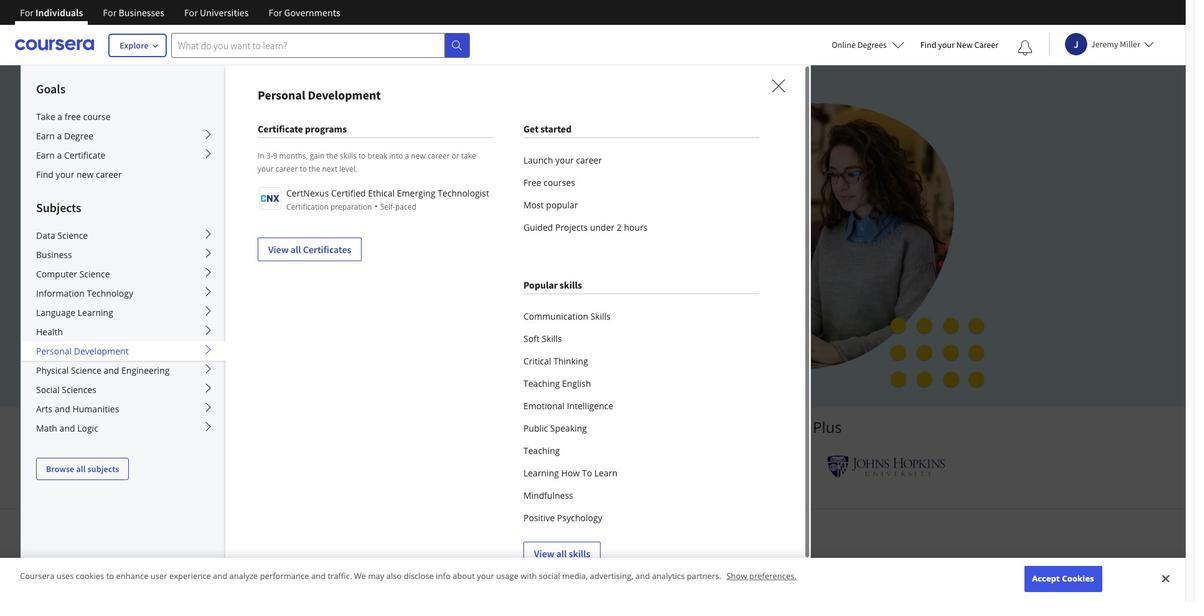 Task type: describe. For each thing, give the bounding box(es) containing it.
privacy alert dialog
[[0, 559, 1186, 603]]

a for degree
[[57, 130, 62, 142]]

for universities
[[184, 6, 249, 19]]

communication
[[524, 311, 588, 323]]

courses,
[[481, 174, 534, 193]]

certificate inside dropdown button
[[64, 149, 105, 161]]

invest
[[415, 553, 470, 579]]

emotional
[[524, 400, 565, 412]]

teaching english
[[524, 378, 591, 390]]

view for view all certificates
[[268, 243, 289, 256]]

coursera plus image
[[232, 117, 421, 136]]

or
[[452, 151, 459, 161]]

view all certificates
[[268, 243, 351, 256]]

science for computer
[[79, 268, 110, 280]]

public speaking link
[[524, 418, 760, 440]]

find your new career
[[921, 39, 999, 50]]

jeremy
[[1091, 38, 1118, 49]]

public
[[524, 423, 548, 435]]

popular skills list
[[524, 306, 760, 566]]

public speaking
[[524, 423, 587, 435]]

coursera uses cookies to enhance user experience and analyze performance and traffic. we may also disclose info about your usage with social media, advertising, and analytics partners. show preferences.
[[20, 571, 797, 582]]

university of michigan image
[[583, 450, 616, 484]]

coursera for leading universities and companies with coursera plus
[[746, 417, 809, 438]]

take a free course link
[[21, 107, 225, 126]]

all for certificates
[[291, 243, 301, 256]]

guided projects under 2 hours link
[[524, 217, 760, 239]]

programs
[[305, 123, 347, 135]]

learning how to learn link
[[524, 463, 760, 485]]

view all skills
[[534, 548, 591, 560]]

7,000+
[[360, 174, 402, 193]]

•
[[374, 200, 378, 212]]

science for data
[[57, 230, 88, 242]]

j
[[1074, 38, 1079, 50]]

soft skills link
[[524, 328, 760, 351]]

and inside dropdown button
[[60, 423, 75, 435]]

preparation
[[331, 202, 372, 212]]

arts
[[36, 403, 52, 415]]

uses
[[56, 571, 74, 582]]

accept
[[1032, 574, 1060, 585]]

most popular
[[524, 199, 578, 211]]

accept cookies button
[[1024, 567, 1102, 593]]

emerging
[[397, 187, 436, 199]]

self-
[[380, 202, 395, 212]]

leading
[[463, 417, 514, 438]]

paced
[[395, 202, 416, 212]]

access
[[298, 174, 339, 193]]

0 vertical spatial development
[[308, 87, 381, 103]]

how
[[561, 468, 580, 479]]

What do you want to learn? text field
[[171, 33, 445, 58]]

positive psychology
[[524, 512, 602, 524]]

take a free course
[[36, 111, 111, 123]]

english
[[562, 378, 591, 390]]

enhance
[[116, 571, 148, 582]]

for individuals
[[20, 6, 83, 19]]

find your new career link
[[21, 165, 225, 184]]

health button
[[21, 323, 225, 342]]

earn for earn a certificate
[[36, 149, 55, 161]]

your inside unlimited access to 7,000+ world-class courses, hands-on projects, and job-ready certificate programs—all included in your subscription
[[232, 218, 261, 237]]

career
[[975, 39, 999, 50]]

cookies
[[76, 571, 104, 582]]

your inside 'explore menu' element
[[56, 169, 74, 181]]

to inside unlimited access to 7,000+ world-class courses, hands-on projects, and job-ready certificate programs—all included in your subscription
[[343, 174, 356, 193]]

view all skills link
[[524, 542, 601, 566]]

with for companies
[[712, 417, 742, 438]]

to left break at the top of the page
[[359, 151, 366, 161]]

invest in your career with coursera plus
[[415, 553, 771, 579]]

earn a certificate button
[[21, 146, 225, 165]]

banner navigation
[[10, 0, 350, 34]]

course
[[83, 111, 111, 123]]

information technology button
[[21, 284, 225, 303]]

1 horizontal spatial personal development
[[258, 87, 381, 103]]

a for free
[[58, 111, 62, 123]]

universities
[[518, 417, 598, 438]]

earn a certificate
[[36, 149, 105, 161]]

launch your career
[[524, 154, 602, 166]]

we
[[354, 571, 366, 582]]

view all certificates link
[[258, 238, 362, 261]]

career inside 'get started' list
[[576, 154, 602, 166]]

in
[[258, 151, 264, 161]]

your inside 'get started' list
[[555, 154, 574, 166]]

sciences
[[62, 384, 96, 396]]

included
[[543, 196, 598, 215]]

class
[[446, 174, 477, 193]]

business
[[36, 249, 72, 261]]

with for career
[[602, 553, 643, 579]]

emotional intelligence
[[524, 400, 613, 412]]

show notifications image
[[1018, 40, 1033, 55]]

find your new career
[[36, 169, 122, 181]]

learning inside popup button
[[78, 307, 113, 319]]

personal inside popup button
[[36, 346, 72, 357]]

a for certificate
[[57, 149, 62, 161]]

popular
[[546, 199, 578, 211]]

explore button
[[109, 34, 166, 57]]

0 vertical spatial personal
[[258, 87, 305, 103]]

technologist
[[438, 187, 489, 199]]

intelligence
[[567, 400, 613, 412]]

new inside in 3-9 months, gain the skills to break into a new career or take your career to the next level.
[[411, 151, 426, 161]]

your inside privacy alert dialog
[[477, 571, 494, 582]]

thinking
[[554, 355, 588, 367]]

and inside popup button
[[104, 365, 119, 377]]

speaking
[[550, 423, 587, 435]]

certificate
[[382, 196, 445, 215]]

browse all subjects
[[46, 464, 119, 475]]

certnexus
[[286, 187, 329, 199]]

free
[[524, 177, 541, 189]]

partners.
[[687, 571, 721, 582]]

data science
[[36, 230, 88, 242]]

find for find your new career
[[921, 39, 937, 50]]

cookies
[[1062, 574, 1094, 585]]

for for universities
[[184, 6, 198, 19]]

to inside privacy alert dialog
[[106, 571, 114, 582]]

subscription
[[265, 218, 343, 237]]

help center image
[[1154, 570, 1169, 585]]

certificate programs list
[[258, 186, 494, 261]]

google image
[[476, 456, 543, 479]]

and left traffic.
[[311, 571, 326, 582]]

goals
[[36, 81, 65, 97]]

for businesses
[[103, 6, 164, 19]]

computer
[[36, 268, 77, 280]]

and inside "dropdown button"
[[55, 403, 70, 415]]

language learning
[[36, 307, 113, 319]]

positive psychology link
[[524, 507, 760, 530]]

individuals
[[36, 6, 83, 19]]

coursera image
[[15, 35, 94, 55]]

for for governments
[[269, 6, 282, 19]]

0 horizontal spatial in
[[474, 553, 491, 579]]

and inside unlimited access to 7,000+ world-class courses, hands-on projects, and job-ready certificate programs—all included in your subscription
[[290, 196, 315, 215]]

advertising,
[[590, 571, 634, 582]]

take
[[36, 111, 55, 123]]



Task type: locate. For each thing, give the bounding box(es) containing it.
psychology
[[557, 512, 602, 524]]

to right cookies
[[106, 571, 114, 582]]

teaching for teaching english
[[524, 378, 560, 390]]

to
[[359, 151, 366, 161], [300, 164, 307, 174], [343, 174, 356, 193], [106, 571, 114, 582]]

in left the usage
[[474, 553, 491, 579]]

and left logic
[[60, 423, 75, 435]]

1 vertical spatial teaching
[[524, 445, 560, 457]]

positive
[[524, 512, 555, 524]]

certificate
[[258, 123, 303, 135], [64, 149, 105, 161]]

2 earn from the top
[[36, 149, 55, 161]]

free
[[65, 111, 81, 123]]

1 horizontal spatial skills
[[591, 311, 611, 323]]

1 horizontal spatial personal
[[258, 87, 305, 103]]

get started
[[524, 123, 572, 135]]

1 horizontal spatial all
[[291, 243, 301, 256]]

personal development inside personal development popup button
[[36, 346, 129, 357]]

earn
[[36, 130, 55, 142], [36, 149, 55, 161]]

degree
[[64, 130, 93, 142]]

0 horizontal spatial coursera
[[20, 571, 54, 582]]

view inside popular skills list
[[534, 548, 555, 560]]

2 horizontal spatial all
[[556, 548, 567, 560]]

critical thinking
[[524, 355, 588, 367]]

your left new
[[938, 39, 955, 50]]

skills inside view all skills link
[[569, 548, 591, 560]]

0 vertical spatial in
[[601, 196, 613, 215]]

all inside view all certificates link
[[291, 243, 301, 256]]

1 vertical spatial certificate
[[64, 149, 105, 161]]

0 horizontal spatial with
[[521, 571, 537, 582]]

personal up physical
[[36, 346, 72, 357]]

and up 'social sciences' dropdown button
[[104, 365, 119, 377]]

personal development
[[258, 87, 381, 103], [36, 346, 129, 357]]

get started list
[[524, 149, 760, 239]]

explore menu element
[[21, 65, 225, 481]]

1 horizontal spatial coursera
[[647, 553, 728, 579]]

browse all subjects button
[[36, 458, 129, 481]]

user
[[151, 571, 167, 582]]

plus
[[813, 417, 842, 438], [732, 553, 771, 579]]

your up courses
[[555, 154, 574, 166]]

social sciences button
[[21, 380, 225, 400]]

for left governments
[[269, 6, 282, 19]]

johns hopkins university image
[[827, 456, 945, 479]]

new right into
[[411, 151, 426, 161]]

group
[[21, 65, 811, 603]]

guided
[[524, 222, 553, 233]]

1 vertical spatial the
[[309, 164, 320, 174]]

0 vertical spatial all
[[291, 243, 301, 256]]

1 horizontal spatial in
[[601, 196, 613, 215]]

0 vertical spatial plus
[[813, 417, 842, 438]]

2 horizontal spatial coursera
[[746, 417, 809, 438]]

for left the businesses
[[103, 6, 117, 19]]

take
[[461, 151, 476, 161]]

2 for from the left
[[103, 6, 117, 19]]

science up sciences
[[71, 365, 101, 377]]

into
[[389, 151, 403, 161]]

None search field
[[171, 33, 470, 58]]

emotional intelligence link
[[524, 395, 760, 418]]

teaching down public
[[524, 445, 560, 457]]

companies
[[632, 417, 708, 438]]

to down 'level.' on the left top
[[343, 174, 356, 193]]

0 vertical spatial the
[[327, 151, 338, 161]]

health
[[36, 326, 63, 338]]

development inside popup button
[[74, 346, 129, 357]]

0 horizontal spatial all
[[76, 464, 86, 475]]

physical science and engineering
[[36, 365, 170, 377]]

personal development up the coursera plus image
[[258, 87, 381, 103]]

skills for communication skills
[[591, 311, 611, 323]]

most
[[524, 199, 544, 211]]

and left analytics
[[636, 571, 650, 582]]

earn inside dropdown button
[[36, 149, 55, 161]]

1 vertical spatial view
[[534, 548, 555, 560]]

teaching inside the teaching english link
[[524, 378, 560, 390]]

1 vertical spatial in
[[474, 553, 491, 579]]

in up under
[[601, 196, 613, 215]]

0 horizontal spatial view
[[268, 243, 289, 256]]

businesses
[[119, 6, 164, 19]]

0 horizontal spatial development
[[74, 346, 129, 357]]

0 horizontal spatial personal
[[36, 346, 72, 357]]

3 for from the left
[[184, 6, 198, 19]]

view down 'subscription' at the left top
[[268, 243, 289, 256]]

1 vertical spatial science
[[79, 268, 110, 280]]

0 vertical spatial personal development
[[258, 87, 381, 103]]

show
[[727, 571, 747, 582]]

science up business
[[57, 230, 88, 242]]

skills up 'level.' on the left top
[[340, 151, 357, 161]]

all inside view all skills link
[[556, 548, 567, 560]]

in
[[601, 196, 613, 215], [474, 553, 491, 579]]

accept cookies
[[1032, 574, 1094, 585]]

1 horizontal spatial find
[[921, 39, 937, 50]]

certificate programs
[[258, 123, 347, 135]]

all inside 'browse all subjects' button
[[76, 464, 86, 475]]

1 horizontal spatial the
[[327, 151, 338, 161]]

a left free
[[58, 111, 62, 123]]

your inside in 3-9 months, gain the skills to break into a new career or take your career to the next level.
[[258, 164, 274, 174]]

2
[[617, 222, 622, 233]]

coursera inside privacy alert dialog
[[20, 571, 54, 582]]

skills right popular
[[560, 279, 582, 291]]

in inside unlimited access to 7,000+ world-class courses, hands-on projects, and job-ready certificate programs—all included in your subscription
[[601, 196, 613, 215]]

1 earn from the top
[[36, 130, 55, 142]]

mindfulness
[[524, 490, 573, 502]]

get
[[524, 123, 539, 135]]

1 horizontal spatial certificate
[[258, 123, 303, 135]]

launch
[[524, 154, 553, 166]]

personal development up physical science and engineering
[[36, 346, 129, 357]]

group containing goals
[[21, 65, 811, 603]]

0 horizontal spatial skills
[[542, 333, 562, 345]]

and right arts
[[55, 403, 70, 415]]

0 horizontal spatial plus
[[732, 553, 771, 579]]

0 vertical spatial teaching
[[524, 378, 560, 390]]

0 horizontal spatial the
[[309, 164, 320, 174]]

your down 3-
[[258, 164, 274, 174]]

courses
[[544, 177, 575, 189]]

subjects
[[36, 200, 81, 215]]

a inside in 3-9 months, gain the skills to break into a new career or take your career to the next level.
[[405, 151, 409, 161]]

a inside dropdown button
[[57, 149, 62, 161]]

find
[[921, 39, 937, 50], [36, 169, 54, 181]]

1 vertical spatial development
[[74, 346, 129, 357]]

learning inside popular skills list
[[524, 468, 559, 479]]

with left analytics
[[602, 553, 643, 579]]

for governments
[[269, 6, 340, 19]]

on
[[581, 174, 598, 193]]

0 vertical spatial find
[[921, 39, 937, 50]]

1 horizontal spatial with
[[602, 553, 643, 579]]

for for individuals
[[20, 6, 34, 19]]

earn for earn a degree
[[36, 130, 55, 142]]

0 vertical spatial certificate
[[258, 123, 303, 135]]

skills inside in 3-9 months, gain the skills to break into a new career or take your career to the next level.
[[340, 151, 357, 161]]

all for skills
[[556, 548, 567, 560]]

1 vertical spatial personal
[[36, 346, 72, 357]]

with inside privacy alert dialog
[[521, 571, 537, 582]]

1 horizontal spatial new
[[411, 151, 426, 161]]

for left the individuals
[[20, 6, 34, 19]]

skills up media, in the bottom of the page
[[569, 548, 591, 560]]

coursera for invest in your career with coursera plus
[[647, 553, 728, 579]]

earn down the 'earn a degree'
[[36, 149, 55, 161]]

science for physical
[[71, 365, 101, 377]]

information technology
[[36, 288, 133, 299]]

find down earn a certificate
[[36, 169, 54, 181]]

0 vertical spatial skills
[[591, 311, 611, 323]]

new inside 'explore menu' element
[[77, 169, 94, 181]]

teaching up emotional
[[524, 378, 560, 390]]

find left new
[[921, 39, 937, 50]]

a right into
[[405, 151, 409, 161]]

personal up the certificate programs
[[258, 87, 305, 103]]

0 vertical spatial skills
[[340, 151, 357, 161]]

1 horizontal spatial development
[[308, 87, 381, 103]]

all for subjects
[[76, 464, 86, 475]]

subjects
[[88, 464, 119, 475]]

in 3-9 months, gain the skills to break into a new career or take your career to the next level.
[[258, 151, 476, 174]]

a inside "popup button"
[[57, 130, 62, 142]]

ethical
[[368, 187, 395, 199]]

0 horizontal spatial personal development
[[36, 346, 129, 357]]

1 vertical spatial all
[[76, 464, 86, 475]]

information
[[36, 288, 85, 299]]

0 horizontal spatial new
[[77, 169, 94, 181]]

science up information technology
[[79, 268, 110, 280]]

0 vertical spatial science
[[57, 230, 88, 242]]

1 horizontal spatial view
[[534, 548, 555, 560]]

online
[[832, 39, 856, 50]]

development up the coursera plus image
[[308, 87, 381, 103]]

for for businesses
[[103, 6, 117, 19]]

about
[[453, 571, 475, 582]]

also
[[386, 571, 402, 582]]

analyze
[[229, 571, 258, 582]]

and down the intelligence
[[601, 417, 628, 438]]

teaching for teaching
[[524, 445, 560, 457]]

plus for invest in your career with coursera plus
[[732, 553, 771, 579]]

unlimited
[[232, 174, 294, 193]]

0 vertical spatial earn
[[36, 130, 55, 142]]

show preferences. link
[[727, 571, 797, 582]]

earn a degree
[[36, 130, 93, 142]]

0 vertical spatial new
[[411, 151, 426, 161]]

1 horizontal spatial learning
[[524, 468, 559, 479]]

math
[[36, 423, 57, 435]]

earn down take
[[36, 130, 55, 142]]

science inside dropdown button
[[57, 230, 88, 242]]

jeremy miller
[[1091, 38, 1140, 49]]

with right companies
[[712, 417, 742, 438]]

certificate up 9
[[258, 123, 303, 135]]

for left universities
[[184, 6, 198, 19]]

leading universities and companies with coursera plus
[[460, 417, 842, 438]]

free courses
[[524, 177, 575, 189]]

online degrees button
[[822, 31, 914, 59]]

learning down information technology
[[78, 307, 113, 319]]

coursera
[[746, 417, 809, 438], [647, 553, 728, 579], [20, 571, 54, 582]]

0 vertical spatial view
[[268, 243, 289, 256]]

all right browse
[[76, 464, 86, 475]]

2 horizontal spatial with
[[712, 417, 742, 438]]

and up 'subscription' at the left top
[[290, 196, 315, 215]]

skills for soft skills
[[542, 333, 562, 345]]

1 vertical spatial skills
[[542, 333, 562, 345]]

the up next
[[327, 151, 338, 161]]

all down 'subscription' at the left top
[[291, 243, 301, 256]]

1 vertical spatial earn
[[36, 149, 55, 161]]

earn inside "popup button"
[[36, 130, 55, 142]]

preferences.
[[749, 571, 797, 582]]

a down the 'earn a degree'
[[57, 149, 62, 161]]

language learning button
[[21, 303, 225, 323]]

view up social
[[534, 548, 555, 560]]

1 vertical spatial plus
[[732, 553, 771, 579]]

new down earn a certificate
[[77, 169, 94, 181]]

skills right 'soft'
[[542, 333, 562, 345]]

level.
[[339, 164, 357, 174]]

0 horizontal spatial learning
[[78, 307, 113, 319]]

2 vertical spatial all
[[556, 548, 567, 560]]

skills right the communication
[[591, 311, 611, 323]]

media,
[[562, 571, 588, 582]]

soft skills
[[524, 333, 562, 345]]

1 for from the left
[[20, 6, 34, 19]]

0 horizontal spatial certificate
[[64, 149, 105, 161]]

plus for leading universities and companies with coursera plus
[[813, 417, 842, 438]]

certified
[[331, 187, 366, 199]]

1 teaching from the top
[[524, 378, 560, 390]]

earn a degree button
[[21, 126, 225, 146]]

usage
[[496, 571, 519, 582]]

a left degree
[[57, 130, 62, 142]]

your right about at the bottom of page
[[477, 571, 494, 582]]

1 vertical spatial personal development
[[36, 346, 129, 357]]

2 teaching from the top
[[524, 445, 560, 457]]

find inside 'explore menu' element
[[36, 169, 54, 181]]

1 vertical spatial new
[[77, 169, 94, 181]]

popular
[[524, 279, 558, 291]]

info
[[436, 571, 451, 582]]

logic
[[77, 423, 98, 435]]

view inside certificate programs list
[[268, 243, 289, 256]]

launch your career link
[[524, 149, 760, 172]]

certification
[[286, 202, 329, 212]]

all up social
[[556, 548, 567, 560]]

analytics
[[652, 571, 685, 582]]

learning up 'mindfulness'
[[524, 468, 559, 479]]

view for view all skills
[[534, 548, 555, 560]]

0 horizontal spatial find
[[36, 169, 54, 181]]

with left social
[[521, 571, 537, 582]]

next
[[322, 164, 338, 174]]

skills
[[591, 311, 611, 323], [542, 333, 562, 345]]

the
[[327, 151, 338, 161], [309, 164, 320, 174]]

1 vertical spatial learning
[[524, 468, 559, 479]]

2 vertical spatial science
[[71, 365, 101, 377]]

4 for from the left
[[269, 6, 282, 19]]

free courses link
[[524, 172, 760, 194]]

0 vertical spatial learning
[[78, 307, 113, 319]]

the down 'gain'
[[309, 164, 320, 174]]

data science button
[[21, 226, 225, 245]]

2 vertical spatial skills
[[569, 548, 591, 560]]

1 horizontal spatial plus
[[813, 417, 842, 438]]

teaching link
[[524, 440, 760, 463]]

your left social
[[496, 553, 537, 579]]

your down projects,
[[232, 218, 261, 237]]

teaching english link
[[524, 373, 760, 395]]

career inside 'explore menu' element
[[96, 169, 122, 181]]

1 vertical spatial skills
[[560, 279, 582, 291]]

partnername logo image
[[259, 187, 281, 210]]

physical science and engineering button
[[21, 361, 225, 380]]

your down earn a certificate
[[56, 169, 74, 181]]

find for find your new career
[[36, 169, 54, 181]]

1 vertical spatial find
[[36, 169, 54, 181]]

to down months,
[[300, 164, 307, 174]]

certificate up find your new career
[[64, 149, 105, 161]]

development up physical science and engineering
[[74, 346, 129, 357]]

and left analyze
[[213, 571, 227, 582]]



Task type: vqa. For each thing, say whether or not it's contained in the screenshot.
Information Technology
yes



